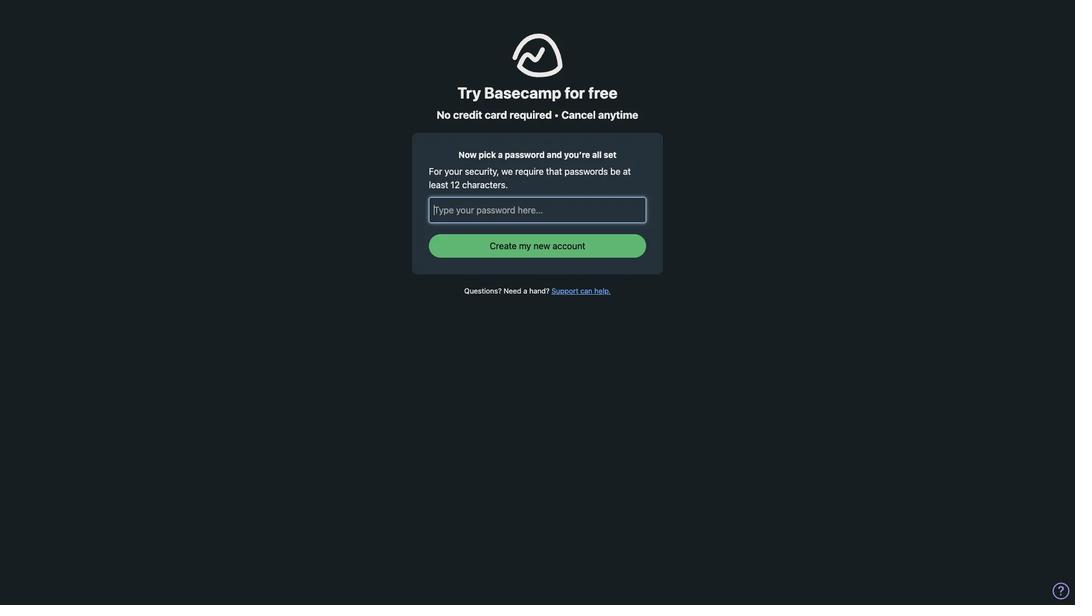 Task type: locate. For each thing, give the bounding box(es) containing it.
•
[[555, 109, 559, 121]]

a right need
[[524, 287, 528, 295]]

1 vertical spatial a
[[524, 287, 528, 295]]

try
[[458, 83, 481, 102]]

card
[[485, 109, 508, 121]]

None submit
[[429, 234, 647, 258]]

support
[[552, 287, 579, 295]]

pick
[[479, 149, 496, 160]]

a
[[498, 149, 503, 160], [524, 287, 528, 295]]

we
[[502, 166, 513, 177]]

least
[[429, 180, 449, 190]]

a right pick
[[498, 149, 503, 160]]

require
[[516, 166, 544, 177]]

questions? need a hand? support can help.
[[465, 287, 611, 295]]

basecamp
[[485, 83, 562, 102]]

for your security, we require that passwords be at least 12 characters.
[[429, 166, 631, 190]]

now
[[459, 149, 477, 160]]

hand?
[[530, 287, 550, 295]]

security,
[[465, 166, 499, 177]]

0 vertical spatial a
[[498, 149, 503, 160]]

0 horizontal spatial a
[[498, 149, 503, 160]]

1 horizontal spatial a
[[524, 287, 528, 295]]

no
[[437, 109, 451, 121]]

password
[[505, 149, 545, 160]]

try basecamp for free
[[458, 83, 618, 102]]



Task type: describe. For each thing, give the bounding box(es) containing it.
can
[[581, 287, 593, 295]]

all
[[593, 149, 602, 160]]

anytime
[[599, 109, 639, 121]]

set
[[604, 149, 617, 160]]

at
[[623, 166, 631, 177]]

that
[[546, 166, 562, 177]]

a for password
[[498, 149, 503, 160]]

12
[[451, 180, 460, 190]]

help.
[[595, 287, 611, 295]]

passwords
[[565, 166, 608, 177]]

for
[[429, 166, 443, 177]]

a for hand?
[[524, 287, 528, 295]]

credit
[[453, 109, 483, 121]]

no credit card required • cancel anytime
[[437, 109, 639, 121]]

support can help. link
[[552, 287, 611, 295]]

your
[[445, 166, 463, 177]]

questions?
[[465, 287, 502, 295]]

for
[[565, 83, 585, 102]]

Type your password here… password field
[[429, 197, 647, 223]]

now pick a password and you're all set
[[459, 149, 617, 160]]

and
[[547, 149, 562, 160]]

characters.
[[462, 180, 508, 190]]

required
[[510, 109, 552, 121]]

need
[[504, 287, 522, 295]]

be
[[611, 166, 621, 177]]

free
[[589, 83, 618, 102]]

you're
[[564, 149, 591, 160]]

cancel
[[562, 109, 596, 121]]



Task type: vqa. For each thing, say whether or not it's contained in the screenshot.
bottom a
yes



